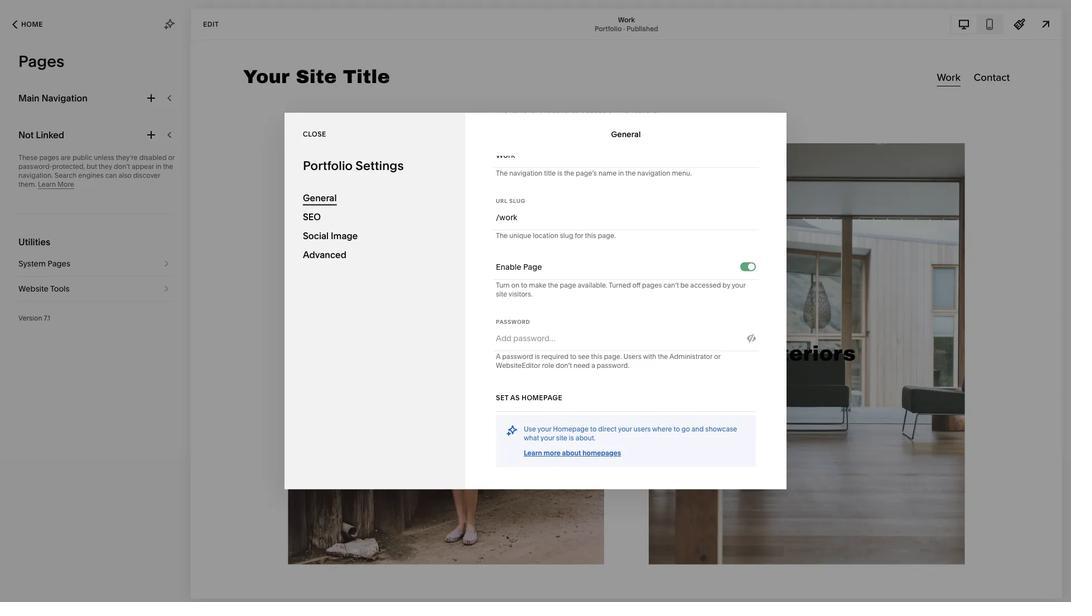 Task type: locate. For each thing, give the bounding box(es) containing it.
0 horizontal spatial don't
[[114, 163, 130, 171]]

pages
[[39, 154, 59, 162], [642, 282, 662, 290]]

required
[[541, 353, 569, 361]]

0 vertical spatial learn
[[38, 180, 56, 189]]

to up about.
[[590, 426, 597, 434]]

1 horizontal spatial don't
[[556, 362, 572, 370]]

or right administrator
[[714, 353, 721, 361]]

these pages are public unless they're disabled or password-protected, but they don't appear in the navigation. search engines can also discover them.
[[18, 154, 175, 189]]

passwordhide icon image
[[747, 334, 756, 343]]

for right slug
[[575, 232, 583, 240]]

pages inside button
[[48, 259, 70, 269]]

homepage up about.
[[553, 426, 589, 434]]

direct
[[598, 426, 617, 434]]

not
[[18, 129, 34, 140]]

0 horizontal spatial or
[[168, 154, 175, 162]]

set
[[496, 394, 509, 402]]

0 horizontal spatial as
[[510, 394, 520, 402]]

site down turn
[[496, 291, 507, 299]]

portfolio inside dialog
[[303, 158, 353, 173]]

location
[[533, 232, 558, 240]]

1 vertical spatial general
[[303, 193, 337, 204]]

pages right off
[[642, 282, 662, 290]]

a
[[496, 353, 501, 361]]

don't
[[114, 163, 130, 171], [556, 362, 572, 370]]

1 vertical spatial is
[[535, 353, 540, 361]]

2 vertical spatial the
[[496, 232, 508, 240]]

accessed
[[690, 282, 721, 290]]

is inside use your homepage to direct your users where to go and showcase what your site is about.
[[569, 435, 574, 443]]

portfolio left the ·
[[595, 25, 622, 33]]

1 horizontal spatial portfolio
[[595, 25, 622, 33]]

1 horizontal spatial learn
[[524, 450, 542, 458]]

0 vertical spatial general
[[611, 130, 641, 139]]

settings
[[356, 158, 404, 173]]

1 vertical spatial don't
[[556, 362, 572, 370]]

1 vertical spatial the
[[496, 170, 508, 178]]

1 the from the top
[[496, 107, 508, 115]]

page
[[560, 282, 576, 290]]

1 vertical spatial homepage
[[553, 426, 589, 434]]

Password password field
[[496, 327, 741, 351]]

1 vertical spatial portfolio
[[303, 158, 353, 173]]

this up a
[[591, 353, 602, 361]]

use
[[524, 426, 536, 434]]

portfolio
[[595, 25, 622, 33], [303, 158, 353, 173]]

discover
[[133, 172, 160, 180]]

or inside a password is required to see this page. users with the administrator or websiteeditor role don't need a password.
[[714, 353, 721, 361]]

1 horizontal spatial navigation
[[637, 170, 670, 178]]

2 vertical spatial this
[[591, 353, 602, 361]]

0 horizontal spatial learn
[[38, 180, 56, 189]]

page,
[[552, 107, 570, 115]]

1 vertical spatial this
[[585, 232, 596, 240]]

page. up "password."
[[604, 353, 622, 361]]

2 horizontal spatial is
[[569, 435, 574, 443]]

0 vertical spatial or
[[168, 154, 175, 162]]

they're
[[116, 154, 138, 162]]

learn more link
[[38, 180, 74, 189]]

0 horizontal spatial pages
[[39, 154, 59, 162]]

is left 'required'
[[535, 353, 540, 361]]

system pages
[[18, 259, 70, 269]]

to inside a password is required to see this page. users with the administrator or websiteeditor role don't need a password.
[[570, 353, 576, 361]]

is right 'title'
[[557, 170, 562, 178]]

navigation left menu.
[[637, 170, 670, 178]]

as inside button
[[510, 394, 520, 402]]

pages
[[18, 52, 64, 71], [48, 259, 70, 269]]

learn down navigation.
[[38, 180, 56, 189]]

learn for learn more about homepages
[[524, 450, 542, 458]]

url
[[496, 198, 508, 204]]

the right with
[[658, 353, 668, 361]]

1 horizontal spatial general
[[611, 130, 641, 139]]

learn down what
[[524, 450, 542, 458]]

0 vertical spatial page.
[[598, 232, 616, 240]]

tools
[[50, 284, 70, 294]]

pages up the password-
[[39, 154, 59, 162]]

the left the page
[[548, 282, 558, 290]]

0 horizontal spatial for
[[529, 107, 538, 115]]

navigation left 'title'
[[509, 170, 542, 178]]

and
[[692, 426, 704, 434]]

is inside a password is required to see this page. users with the administrator or websiteeditor role don't need a password.
[[535, 353, 540, 361]]

page. down url slug text field at top
[[598, 232, 616, 240]]

name right page's
[[599, 170, 617, 178]]

pages down home
[[18, 52, 64, 71]]

1 vertical spatial learn
[[524, 450, 542, 458]]

1 vertical spatial page.
[[604, 353, 622, 361]]

0 vertical spatial pages
[[39, 154, 59, 162]]

your up more
[[541, 435, 554, 443]]

page. inside a password is required to see this page. users with the administrator or websiteeditor role don't need a password.
[[604, 353, 622, 361]]

the unique location slug for this page.
[[496, 232, 616, 240]]

tab list
[[951, 15, 1002, 33]]

general
[[611, 130, 641, 139], [303, 193, 337, 204]]

homepage inside use your homepage to direct your users where to go and showcase what your site is about.
[[553, 426, 589, 434]]

the left page's
[[564, 170, 574, 178]]

0 vertical spatial don't
[[114, 163, 130, 171]]

to left go
[[674, 426, 680, 434]]

with
[[643, 353, 656, 361]]

about
[[562, 450, 581, 458]]

1 vertical spatial name
[[599, 170, 617, 178]]

1 vertical spatial or
[[714, 353, 721, 361]]

disabled
[[139, 154, 167, 162]]

1 vertical spatial site
[[556, 435, 567, 443]]

be
[[680, 282, 689, 290]]

this right slug
[[585, 232, 596, 240]]

1 horizontal spatial as
[[572, 107, 579, 115]]

but
[[87, 163, 97, 171]]

site up more
[[556, 435, 567, 443]]

off
[[632, 282, 641, 290]]

Enable Page checkbox
[[748, 264, 755, 271]]

0 horizontal spatial is
[[535, 353, 540, 361]]

learn more about homepages link
[[524, 449, 746, 458]]

1 horizontal spatial is
[[557, 170, 562, 178]]

main navigation
[[18, 93, 87, 103]]

the for the unique location slug for this page.
[[496, 232, 508, 240]]

1 horizontal spatial site
[[556, 435, 567, 443]]

0 vertical spatial pages
[[18, 52, 64, 71]]

1 vertical spatial as
[[510, 394, 520, 402]]

0 vertical spatial site
[[496, 291, 507, 299]]

3 the from the top
[[496, 232, 508, 240]]

the navigation title is the page's name in the navigation menu.
[[496, 170, 692, 178]]

0 horizontal spatial general
[[303, 193, 337, 204]]

appears
[[586, 107, 612, 115]]

work
[[618, 16, 635, 24]]

add a new page to the "main navigation" group image
[[145, 92, 157, 104]]

this left page,
[[539, 107, 550, 115]]

as left it
[[572, 107, 579, 115]]

2 vertical spatial is
[[569, 435, 574, 443]]

navigation
[[509, 170, 542, 178], [637, 170, 670, 178]]

2 the from the top
[[496, 170, 508, 178]]

0 horizontal spatial name
[[509, 107, 527, 115]]

0 vertical spatial the
[[496, 107, 508, 115]]

homepage inside button
[[522, 394, 562, 402]]

your
[[732, 282, 746, 290], [538, 426, 551, 434], [618, 426, 632, 434], [541, 435, 554, 443]]

page's
[[576, 170, 597, 178]]

in inside these pages are public unless they're disabled or password-protected, but they don't appear in the navigation. search engines can also discover them.
[[156, 163, 161, 171]]

these
[[18, 154, 38, 162]]

0 vertical spatial as
[[572, 107, 579, 115]]

or right disabled
[[168, 154, 175, 162]]

enable page
[[496, 263, 542, 272]]

what
[[524, 435, 539, 443]]

system pages button
[[18, 252, 172, 276]]

1 vertical spatial pages
[[642, 282, 662, 290]]

go
[[682, 426, 690, 434]]

to left see
[[570, 353, 576, 361]]

1 vertical spatial pages
[[48, 259, 70, 269]]

1 navigation from the left
[[509, 170, 542, 178]]

not linked
[[18, 129, 64, 140]]

/ text field
[[499, 206, 756, 230]]

don't up also
[[114, 163, 130, 171]]

pages up tools
[[48, 259, 70, 269]]

appear
[[132, 163, 154, 171]]

general up navigation title text box
[[611, 130, 641, 139]]

general up seo
[[303, 193, 337, 204]]

in down disabled
[[156, 163, 161, 171]]

1 horizontal spatial or
[[714, 353, 721, 361]]

your inside turn on to make the page available. turned off pages can't be accessed by your site visitors.
[[732, 282, 746, 290]]

site
[[496, 291, 507, 299], [556, 435, 567, 443]]

Navigation Title text field
[[496, 143, 756, 168]]

are
[[61, 154, 71, 162]]

your right by
[[732, 282, 746, 290]]

0 horizontal spatial navigation
[[509, 170, 542, 178]]

users
[[634, 426, 651, 434]]

social image
[[303, 231, 358, 242]]

the
[[163, 163, 173, 171], [564, 170, 574, 178], [626, 170, 636, 178], [548, 282, 558, 290], [658, 353, 668, 361]]

0 vertical spatial name
[[509, 107, 527, 115]]

to right on
[[521, 282, 527, 290]]

learn inside portfolio settings dialog
[[524, 450, 542, 458]]

is left about.
[[569, 435, 574, 443]]

0 vertical spatial homepage
[[522, 394, 562, 402]]

don't down 'required'
[[556, 362, 572, 370]]

seo
[[303, 212, 321, 223]]

work portfolio · published
[[595, 16, 658, 33]]

can't
[[664, 282, 679, 290]]

as right set
[[510, 394, 520, 402]]

they
[[99, 163, 112, 171]]

homepage for your
[[553, 426, 589, 434]]

to
[[521, 282, 527, 290], [570, 353, 576, 361], [590, 426, 597, 434], [674, 426, 680, 434]]

1 horizontal spatial for
[[575, 232, 583, 240]]

for left page,
[[529, 107, 538, 115]]

0 horizontal spatial portfolio
[[303, 158, 353, 173]]

0 vertical spatial portfolio
[[595, 25, 622, 33]]

1 horizontal spatial pages
[[642, 282, 662, 290]]

navigations.
[[621, 107, 659, 115]]

for
[[529, 107, 538, 115], [575, 232, 583, 240]]

general inside 'link'
[[303, 193, 337, 204]]

homepage down the role
[[522, 394, 562, 402]]

0 horizontal spatial site
[[496, 291, 507, 299]]

title
[[544, 170, 556, 178]]

the down disabled
[[163, 163, 173, 171]]

in
[[614, 107, 619, 115], [156, 163, 161, 171], [618, 170, 624, 178]]

password
[[502, 353, 533, 361]]

navigation.
[[18, 172, 53, 180]]

homepage for as
[[522, 394, 562, 402]]

name left page,
[[509, 107, 527, 115]]

don't inside a password is required to see this page. users with the administrator or websiteeditor role don't need a password.
[[556, 362, 572, 370]]

portfolio down close button
[[303, 158, 353, 173]]



Task type: vqa. For each thing, say whether or not it's contained in the screenshot.
Create
no



Task type: describe. For each thing, give the bounding box(es) containing it.
1 horizontal spatial name
[[599, 170, 617, 178]]

this inside a password is required to see this page. users with the administrator or websiteeditor role don't need a password.
[[591, 353, 602, 361]]

version 7.1
[[18, 314, 50, 322]]

use your homepage to direct your users where to go and showcase what your site is about.
[[524, 426, 737, 443]]

pages inside turn on to make the page available. turned off pages can't be accessed by your site visitors.
[[642, 282, 662, 290]]

/
[[496, 213, 499, 223]]

system
[[18, 259, 46, 269]]

a password is required to see this page. users with the administrator or websiteeditor role don't need a password.
[[496, 353, 721, 370]]

menu.
[[672, 170, 692, 178]]

turned
[[609, 282, 631, 290]]

password
[[496, 319, 530, 326]]

slug
[[560, 232, 573, 240]]

showcase
[[705, 426, 737, 434]]

the down navigation title text box
[[626, 170, 636, 178]]

them.
[[18, 180, 36, 189]]

social image link
[[303, 227, 447, 246]]

published
[[627, 25, 658, 33]]

page
[[523, 263, 542, 272]]

administrator
[[669, 353, 712, 361]]

in right the appears
[[614, 107, 619, 115]]

home button
[[0, 12, 55, 37]]

to inside turn on to make the page available. turned off pages can't be accessed by your site visitors.
[[521, 282, 527, 290]]

1 vertical spatial for
[[575, 232, 583, 240]]

on
[[511, 282, 519, 290]]

advanced link
[[303, 246, 447, 265]]

0 vertical spatial is
[[557, 170, 562, 178]]

0 vertical spatial for
[[529, 107, 538, 115]]

set as homepage button
[[496, 389, 562, 409]]

portfolio inside work portfolio · published
[[595, 25, 622, 33]]

social
[[303, 231, 329, 242]]

your right use
[[538, 426, 551, 434]]

close
[[303, 130, 326, 138]]

learn for learn more
[[38, 180, 56, 189]]

site inside use your homepage to direct your users where to go and showcase what your site is about.
[[556, 435, 567, 443]]

password.
[[597, 362, 629, 370]]

don't inside these pages are public unless they're disabled or password-protected, but they don't appear in the navigation. search engines can also discover them.
[[114, 163, 130, 171]]

close button
[[303, 124, 326, 144]]

in down navigation title text box
[[618, 170, 624, 178]]

enable
[[496, 263, 521, 272]]

or inside these pages are public unless they're disabled or password-protected, but they don't appear in the navigation. search engines can also discover them.
[[168, 154, 175, 162]]

by
[[723, 282, 730, 290]]

it
[[580, 107, 584, 115]]

more
[[57, 180, 74, 189]]

advanced
[[303, 250, 346, 261]]

portfolio settings
[[303, 158, 404, 173]]

the name for this page, as it appears in navigations.
[[496, 107, 659, 115]]

pages inside these pages are public unless they're disabled or password-protected, but they don't appear in the navigation. search engines can also discover them.
[[39, 154, 59, 162]]

websiteeditor
[[496, 362, 540, 370]]

0 vertical spatial this
[[539, 107, 550, 115]]

the inside a password is required to see this page. users with the administrator or websiteeditor role don't need a password.
[[658, 353, 668, 361]]

image
[[331, 231, 358, 242]]

public
[[72, 154, 92, 162]]

the inside turn on to make the page available. turned off pages can't be accessed by your site visitors.
[[548, 282, 558, 290]]

need
[[574, 362, 590, 370]]

url slug
[[496, 198, 526, 204]]

available.
[[578, 282, 607, 290]]

utilities
[[18, 237, 50, 247]]

homepages
[[582, 450, 621, 458]]

set as homepage
[[496, 394, 562, 402]]

portfolio settings dialog
[[285, 107, 787, 490]]

turn
[[496, 282, 510, 290]]

more
[[544, 450, 561, 458]]

password-
[[18, 163, 52, 171]]

2 navigation from the left
[[637, 170, 670, 178]]

unique
[[509, 232, 531, 240]]

version
[[18, 314, 42, 322]]

the for the navigation title is the page's name in the navigation menu.
[[496, 170, 508, 178]]

see
[[578, 353, 589, 361]]

linked
[[36, 129, 64, 140]]

·
[[623, 25, 625, 33]]

slug
[[509, 198, 526, 204]]

protected,
[[52, 163, 85, 171]]

add a new page to the "not linked" navigation group image
[[145, 129, 157, 141]]

about.
[[576, 435, 596, 443]]

turn on to make the page available. turned off pages can't be accessed by your site visitors.
[[496, 282, 746, 299]]

users
[[623, 353, 642, 361]]

website
[[18, 284, 49, 294]]

edit button
[[196, 14, 226, 35]]

can
[[105, 172, 117, 180]]

the for the name for this page, as it appears in navigations.
[[496, 107, 508, 115]]

website tools button
[[18, 277, 172, 301]]

search
[[55, 172, 77, 180]]

visitors.
[[509, 291, 533, 299]]

edit
[[203, 20, 219, 28]]

your left users
[[618, 426, 632, 434]]

site inside turn on to make the page available. turned off pages can't be accessed by your site visitors.
[[496, 291, 507, 299]]

the inside these pages are public unless they're disabled or password-protected, but they don't appear in the navigation. search engines can also discover them.
[[163, 163, 173, 171]]

seo link
[[303, 208, 447, 227]]

website tools
[[18, 284, 70, 294]]

engines
[[78, 172, 104, 180]]

learn more about homepages
[[524, 450, 621, 458]]

where
[[652, 426, 672, 434]]

a
[[591, 362, 595, 370]]



